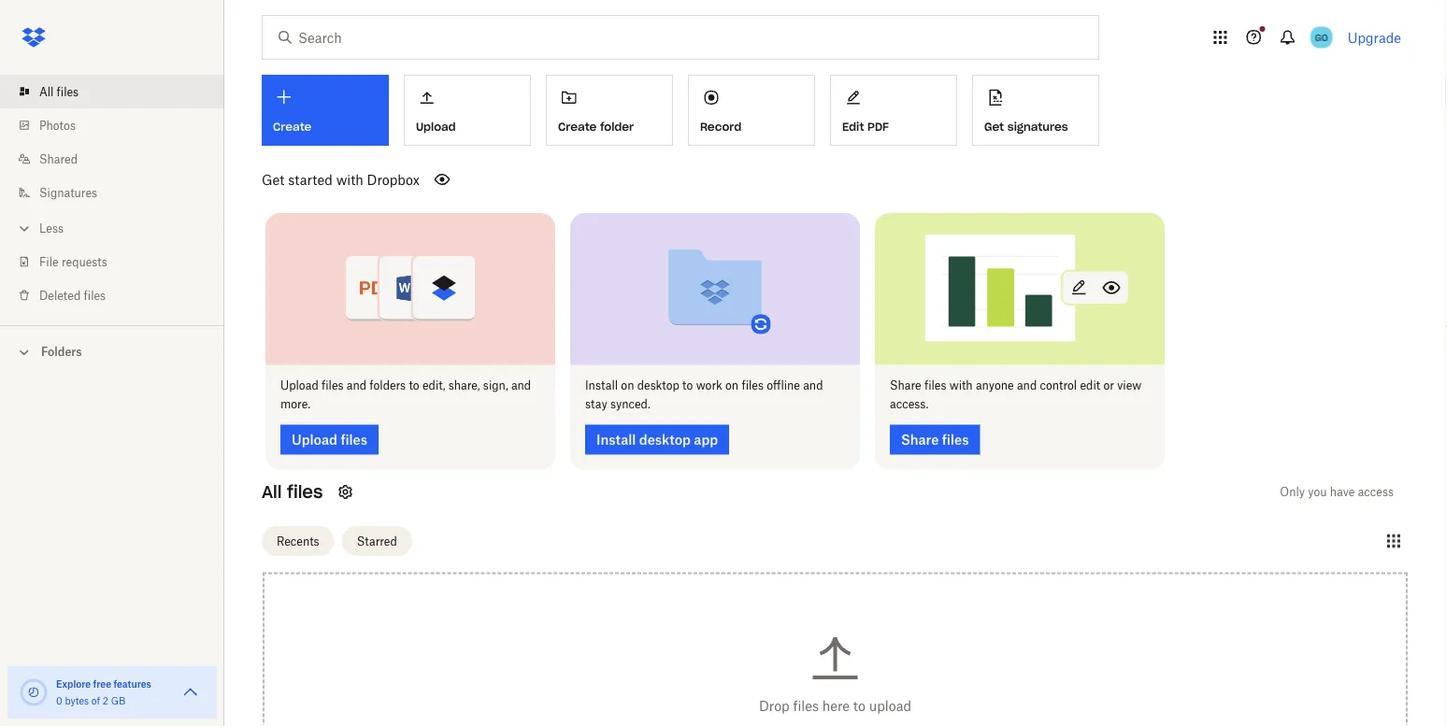 Task type: describe. For each thing, give the bounding box(es) containing it.
recents
[[277, 534, 319, 548]]

install on desktop to work on files offline and stay synced.
[[585, 379, 823, 411]]

get started with dropbox
[[262, 172, 420, 187]]

and inside install on desktop to work on files offline and stay synced.
[[803, 379, 823, 393]]

offline
[[767, 379, 800, 393]]

share files with anyone and control edit or view access.
[[890, 379, 1142, 411]]

with for started
[[336, 172, 364, 187]]

upload files and folders to edit, share, sign, and more.
[[281, 379, 531, 411]]

file
[[39, 255, 59, 269]]

shared link
[[15, 142, 224, 176]]

explore
[[56, 678, 91, 690]]

files inside the "all files" link
[[57, 85, 79, 99]]

signatures
[[1008, 119, 1068, 134]]

upload button
[[404, 75, 531, 146]]

or
[[1104, 379, 1114, 393]]

here
[[823, 698, 850, 714]]

you
[[1308, 485, 1327, 499]]

install desktop app
[[597, 432, 718, 448]]

less
[[39, 221, 64, 235]]

explore free features 0 bytes of 2 gb
[[56, 678, 151, 707]]

access
[[1358, 485, 1394, 499]]

control
[[1040, 379, 1077, 393]]

upload
[[869, 698, 912, 714]]

create for create folder
[[558, 119, 597, 134]]

edit,
[[423, 379, 446, 393]]

upload for upload
[[416, 119, 456, 134]]

2 and from the left
[[511, 379, 531, 393]]

folder
[[600, 119, 634, 134]]

edit
[[842, 119, 864, 134]]

starred
[[357, 534, 397, 548]]

create for create
[[273, 120, 312, 134]]

folder settings image
[[334, 481, 357, 504]]

install for install desktop app
[[597, 432, 636, 448]]

less image
[[15, 219, 34, 238]]

anyone
[[976, 379, 1014, 393]]

get signatures
[[985, 119, 1068, 134]]

edit pdf button
[[830, 75, 957, 146]]

go
[[1315, 31, 1328, 43]]

files left folder settings image on the bottom left of page
[[287, 482, 323, 503]]

files inside upload files and folders to edit, share, sign, and more.
[[322, 379, 344, 393]]

desktop inside button
[[639, 432, 691, 448]]

create folder
[[558, 119, 634, 134]]

install for install on desktop to work on files offline and stay synced.
[[585, 379, 618, 393]]

sign,
[[483, 379, 508, 393]]

only you have access
[[1280, 485, 1394, 499]]

2
[[103, 695, 108, 707]]

to inside upload files and folders to edit, share, sign, and more.
[[409, 379, 420, 393]]

file requests link
[[15, 245, 224, 279]]

signatures
[[39, 186, 97, 200]]

files inside install on desktop to work on files offline and stay synced.
[[742, 379, 764, 393]]

dropbox
[[367, 172, 420, 187]]

photos
[[39, 118, 76, 132]]

all files list item
[[0, 75, 224, 108]]

get for get started with dropbox
[[262, 172, 285, 187]]

share for share files with anyone and control edit or view access.
[[890, 379, 922, 393]]

recents button
[[262, 526, 334, 556]]

synced.
[[611, 397, 651, 411]]

free
[[93, 678, 111, 690]]

upload for upload files and folders to edit, share, sign, and more.
[[281, 379, 319, 393]]

files inside share files with anyone and control edit or view access.
[[925, 379, 947, 393]]

upgrade
[[1348, 29, 1402, 45]]

desktop inside install on desktop to work on files offline and stay synced.
[[637, 379, 680, 393]]

deleted files link
[[15, 279, 224, 312]]

features
[[114, 678, 151, 690]]

drop files here to upload
[[759, 698, 912, 714]]

get signatures button
[[972, 75, 1100, 146]]

photos link
[[15, 108, 224, 142]]

edit
[[1080, 379, 1101, 393]]

files left here on the bottom right of page
[[793, 698, 819, 714]]

files inside share files button
[[942, 432, 969, 448]]

1 on from the left
[[621, 379, 634, 393]]

create button
[[262, 75, 389, 146]]



Task type: vqa. For each thing, say whether or not it's contained in the screenshot.
Dropbox
yes



Task type: locate. For each thing, give the bounding box(es) containing it.
access.
[[890, 397, 929, 411]]

share inside button
[[901, 432, 939, 448]]

2 horizontal spatial to
[[853, 698, 866, 714]]

1 horizontal spatial all files
[[262, 482, 323, 503]]

share files button
[[890, 425, 980, 455]]

to right here on the bottom right of page
[[853, 698, 866, 714]]

2 vertical spatial upload
[[292, 432, 338, 448]]

install
[[585, 379, 618, 393], [597, 432, 636, 448]]

1 and from the left
[[347, 379, 367, 393]]

all up photos
[[39, 85, 54, 99]]

upload
[[416, 119, 456, 134], [281, 379, 319, 393], [292, 432, 338, 448]]

files up folder settings image on the bottom left of page
[[341, 432, 368, 448]]

2 on from the left
[[726, 379, 739, 393]]

0 vertical spatial share
[[890, 379, 922, 393]]

files left offline
[[742, 379, 764, 393]]

upload files button
[[281, 425, 379, 455]]

install down synced.
[[597, 432, 636, 448]]

list containing all files
[[0, 64, 224, 325]]

gb
[[111, 695, 125, 707]]

more.
[[281, 397, 311, 411]]

and left control
[[1017, 379, 1037, 393]]

all files link
[[15, 75, 224, 108]]

0 horizontal spatial to
[[409, 379, 420, 393]]

share files
[[901, 432, 969, 448]]

0 horizontal spatial get
[[262, 172, 285, 187]]

0 horizontal spatial all
[[39, 85, 54, 99]]

1 vertical spatial all
[[262, 482, 282, 503]]

share inside share files with anyone and control edit or view access.
[[890, 379, 922, 393]]

get left signatures
[[985, 119, 1004, 134]]

app
[[694, 432, 718, 448]]

pdf
[[868, 119, 889, 134]]

bytes
[[65, 695, 89, 707]]

install up stay
[[585, 379, 618, 393]]

create inside dropdown button
[[273, 120, 312, 134]]

to left work
[[683, 379, 693, 393]]

upload inside upload files and folders to edit, share, sign, and more.
[[281, 379, 319, 393]]

deleted files
[[39, 288, 106, 302]]

1 horizontal spatial on
[[726, 379, 739, 393]]

files down share files with anyone and control edit or view access. on the right of page
[[942, 432, 969, 448]]

create left the folder
[[558, 119, 597, 134]]

view
[[1118, 379, 1142, 393]]

all files
[[39, 85, 79, 99], [262, 482, 323, 503]]

0 horizontal spatial with
[[336, 172, 364, 187]]

share down access.
[[901, 432, 939, 448]]

work
[[696, 379, 723, 393]]

get for get signatures
[[985, 119, 1004, 134]]

1 vertical spatial with
[[950, 379, 973, 393]]

record
[[700, 119, 742, 134]]

1 horizontal spatial create
[[558, 119, 597, 134]]

requests
[[62, 255, 107, 269]]

folders
[[370, 379, 406, 393]]

and
[[347, 379, 367, 393], [511, 379, 531, 393], [803, 379, 823, 393], [1017, 379, 1037, 393]]

all up recents
[[262, 482, 282, 503]]

only
[[1280, 485, 1305, 499]]

1 horizontal spatial get
[[985, 119, 1004, 134]]

edit pdf
[[842, 119, 889, 134]]

share for share files
[[901, 432, 939, 448]]

1 vertical spatial all files
[[262, 482, 323, 503]]

and right offline
[[803, 379, 823, 393]]

files inside the deleted files 'link'
[[84, 288, 106, 302]]

signatures link
[[15, 176, 224, 209]]

0 vertical spatial get
[[985, 119, 1004, 134]]

with left anyone
[[950, 379, 973, 393]]

all files up photos
[[39, 85, 79, 99]]

shared
[[39, 152, 78, 166]]

1 vertical spatial desktop
[[639, 432, 691, 448]]

all
[[39, 85, 54, 99], [262, 482, 282, 503]]

install inside button
[[597, 432, 636, 448]]

0 horizontal spatial create
[[273, 120, 312, 134]]

folders
[[41, 345, 82, 359]]

0 vertical spatial all
[[39, 85, 54, 99]]

on
[[621, 379, 634, 393], [726, 379, 739, 393]]

folders button
[[0, 338, 224, 365]]

with for files
[[950, 379, 973, 393]]

on right work
[[726, 379, 739, 393]]

0 vertical spatial upload
[[416, 119, 456, 134]]

files inside upload files button
[[341, 432, 368, 448]]

upload down more.
[[292, 432, 338, 448]]

to for drop files here to upload
[[853, 698, 866, 714]]

files up photos
[[57, 85, 79, 99]]

stay
[[585, 397, 607, 411]]

list
[[0, 64, 224, 325]]

and left folders
[[347, 379, 367, 393]]

0 vertical spatial all files
[[39, 85, 79, 99]]

files right deleted
[[84, 288, 106, 302]]

share up access.
[[890, 379, 922, 393]]

install inside install on desktop to work on files offline and stay synced.
[[585, 379, 618, 393]]

with
[[336, 172, 364, 187], [950, 379, 973, 393]]

to left edit,
[[409, 379, 420, 393]]

of
[[91, 695, 100, 707]]

upload for upload files
[[292, 432, 338, 448]]

starred button
[[342, 526, 412, 556]]

file requests
[[39, 255, 107, 269]]

with right started
[[336, 172, 364, 187]]

get
[[985, 119, 1004, 134], [262, 172, 285, 187]]

0 vertical spatial install
[[585, 379, 618, 393]]

upload inside dropdown button
[[416, 119, 456, 134]]

record button
[[688, 75, 815, 146]]

create
[[558, 119, 597, 134], [273, 120, 312, 134]]

started
[[288, 172, 333, 187]]

all inside list item
[[39, 85, 54, 99]]

0 vertical spatial with
[[336, 172, 364, 187]]

0 horizontal spatial all files
[[39, 85, 79, 99]]

go button
[[1307, 22, 1337, 52]]

1 vertical spatial get
[[262, 172, 285, 187]]

create inside button
[[558, 119, 597, 134]]

4 and from the left
[[1017, 379, 1037, 393]]

drop
[[759, 698, 790, 714]]

share,
[[449, 379, 480, 393]]

share
[[890, 379, 922, 393], [901, 432, 939, 448]]

upload up dropbox
[[416, 119, 456, 134]]

to inside install on desktop to work on files offline and stay synced.
[[683, 379, 693, 393]]

get left started
[[262, 172, 285, 187]]

on up synced.
[[621, 379, 634, 393]]

Search in folder "Dropbox" text field
[[298, 27, 1060, 48]]

desktop
[[637, 379, 680, 393], [639, 432, 691, 448]]

0
[[56, 695, 62, 707]]

install desktop app button
[[585, 425, 729, 455]]

quota usage element
[[19, 678, 49, 708]]

0 horizontal spatial on
[[621, 379, 634, 393]]

files up upload files
[[322, 379, 344, 393]]

with inside share files with anyone and control edit or view access.
[[950, 379, 973, 393]]

files
[[57, 85, 79, 99], [84, 288, 106, 302], [322, 379, 344, 393], [742, 379, 764, 393], [925, 379, 947, 393], [341, 432, 368, 448], [942, 432, 969, 448], [287, 482, 323, 503], [793, 698, 819, 714]]

upload up more.
[[281, 379, 319, 393]]

dropbox image
[[15, 19, 52, 56]]

get inside button
[[985, 119, 1004, 134]]

3 and from the left
[[803, 379, 823, 393]]

upload inside button
[[292, 432, 338, 448]]

and inside share files with anyone and control edit or view access.
[[1017, 379, 1037, 393]]

create folder button
[[546, 75, 673, 146]]

1 horizontal spatial with
[[950, 379, 973, 393]]

have
[[1330, 485, 1355, 499]]

to
[[409, 379, 420, 393], [683, 379, 693, 393], [853, 698, 866, 714]]

1 horizontal spatial all
[[262, 482, 282, 503]]

1 vertical spatial install
[[597, 432, 636, 448]]

all files inside list item
[[39, 85, 79, 99]]

0 vertical spatial desktop
[[637, 379, 680, 393]]

deleted
[[39, 288, 81, 302]]

to for install on desktop to work on files offline and stay synced.
[[683, 379, 693, 393]]

create up started
[[273, 120, 312, 134]]

all files up recents
[[262, 482, 323, 503]]

1 vertical spatial share
[[901, 432, 939, 448]]

1 horizontal spatial to
[[683, 379, 693, 393]]

1 vertical spatial upload
[[281, 379, 319, 393]]

upgrade link
[[1348, 29, 1402, 45]]

desktop up synced.
[[637, 379, 680, 393]]

upload files
[[292, 432, 368, 448]]

desktop left app
[[639, 432, 691, 448]]

files up access.
[[925, 379, 947, 393]]

and right sign, on the left bottom of page
[[511, 379, 531, 393]]



